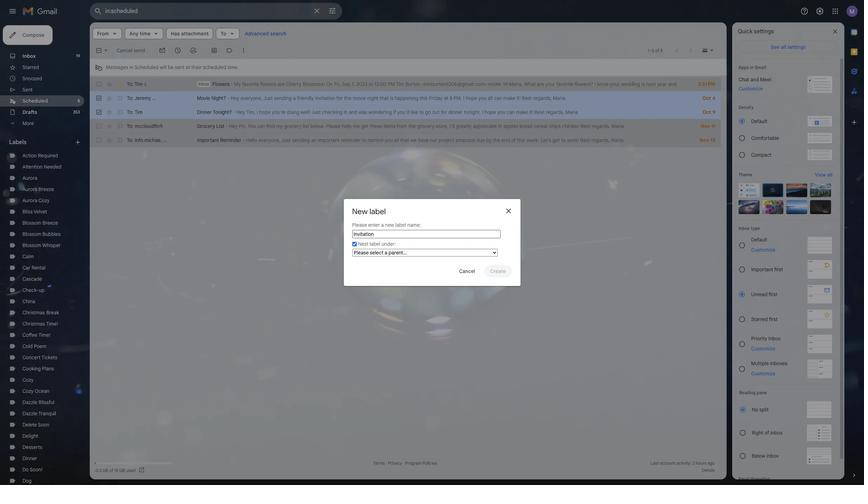 Task type: vqa. For each thing, say whether or not it's contained in the screenshot.
topmost the all
yes



Task type: locate. For each thing, give the bounding box(es) containing it.
concert tickets link
[[22, 354, 57, 361]]

hope
[[466, 95, 477, 101], [259, 109, 271, 115], [485, 109, 496, 115]]

action required link
[[22, 153, 58, 159]]

multiple
[[751, 360, 769, 367]]

just right well!
[[311, 109, 321, 115]]

advanced search options image
[[325, 4, 339, 18]]

in right messages
[[130, 64, 133, 70]]

not important switch down the important according to google magic. 'switch'
[[116, 95, 123, 102]]

unread
[[751, 291, 768, 297]]

best for to
[[580, 137, 590, 143]]

you
[[478, 95, 487, 101], [497, 109, 505, 115], [385, 137, 393, 143]]

and left was
[[349, 109, 357, 115]]

0 vertical spatial blossom
[[22, 220, 41, 226]]

first right unread
[[769, 291, 778, 297]]

... right info.michae.
[[163, 137, 167, 143]]

2 not important switch from the top
[[116, 109, 123, 116]]

not important switch for mccloudfin9.
[[116, 123, 123, 130]]

2 vertical spatial it!
[[498, 123, 502, 129]]

1 vertical spatial breeze
[[43, 220, 58, 226]]

the right from
[[408, 123, 416, 129]]

2 christmas from the top
[[22, 321, 45, 327]]

main content containing has attachment
[[90, 22, 727, 480]]

important
[[318, 137, 340, 143]]

dinner
[[448, 109, 463, 115]]

2 inside last account activity: 2 hours ago details
[[692, 461, 695, 466]]

2 vertical spatial the
[[493, 137, 500, 143]]

2 vertical spatial label
[[370, 241, 380, 247]]

to: for to: mccloudfin9.
[[127, 123, 133, 129]]

default
[[751, 118, 768, 124], [751, 237, 768, 243]]

Nest label under: checkbox
[[352, 242, 357, 246]]

important for important reminder - hello everyone, just sending an important reminder to remind you all that we have our project proposal due by the end of this week. let's get to work! best regards, maria
[[197, 137, 219, 143]]

go
[[425, 109, 431, 115]]

2 vertical spatial first
[[769, 316, 778, 322]]

starred for starred link
[[22, 64, 39, 70]]

1 default from the top
[[751, 118, 768, 124]]

2 aurora from the top
[[22, 186, 37, 192]]

important
[[197, 137, 219, 143], [751, 266, 773, 273]]

cozy link
[[22, 377, 34, 383]]

favorite right my
[[242, 81, 259, 87]]

delight link
[[22, 433, 38, 439]]

starred up snoozed link
[[22, 64, 39, 70]]

0 vertical spatial hey
[[231, 95, 239, 101]]

reading pane
[[739, 390, 767, 395]]

2 row from the top
[[90, 91, 721, 105]]

i left the know
[[595, 81, 596, 87]]

action
[[22, 153, 37, 159]]

inbox inside labels navigation
[[22, 53, 36, 59]]

1 aurora from the top
[[22, 175, 37, 181]]

dinner down the "movie"
[[197, 109, 212, 115]]

- left my
[[231, 81, 233, 87]]

tab list
[[845, 22, 864, 460]]

1 vertical spatial hey
[[237, 109, 245, 115]]

pm
[[388, 81, 395, 87]]

· right privacy link
[[403, 461, 404, 466]]

2 your from the left
[[610, 81, 620, 87]]

no split
[[752, 407, 769, 413]]

night
[[367, 95, 378, 101]]

grocery left list
[[284, 123, 301, 129]]

1 vertical spatial of
[[765, 430, 769, 436]]

row down from
[[90, 133, 721, 147]]

hope left you're
[[259, 109, 271, 115]]

0 vertical spatial christmas
[[22, 310, 45, 316]]

0 horizontal spatial all
[[394, 137, 399, 143]]

2 dazzle from the top
[[22, 411, 37, 417]]

5 row from the top
[[90, 133, 721, 147]]

you
[[248, 123, 256, 129]]

4 not important switch from the top
[[116, 137, 123, 144]]

delete soon
[[22, 422, 49, 428]]

cozy down cozy link
[[22, 388, 34, 394]]

0 vertical spatial aurora
[[22, 175, 37, 181]]

email threading element
[[739, 476, 833, 482]]

3 to: from the top
[[127, 109, 133, 115]]

best for make
[[535, 109, 545, 115]]

0 horizontal spatial for
[[336, 95, 343, 101]]

terms
[[373, 461, 385, 466]]

velvet
[[34, 209, 47, 215]]

advanced
[[245, 31, 269, 37]]

dinner for dinner tonight? - hey tim, i hope you're doing well! just checking in and was wondering if you'd like to go out for dinner tonight. i hope you can make it! best regards, maria
[[197, 109, 212, 115]]

- right list
[[226, 123, 228, 129]]

not important switch for info.michae.
[[116, 137, 123, 144]]

email
[[739, 476, 750, 482]]

dinner inside labels navigation
[[22, 455, 37, 462]]

to: down to: jeremy ...
[[127, 109, 133, 115]]

get right me
[[361, 123, 368, 129]]

please left help
[[326, 123, 341, 129]]

1 vertical spatial blossom
[[22, 231, 41, 237]]

car rental link
[[22, 265, 46, 271]]

i right tim,
[[257, 109, 258, 115]]

1 vertical spatial that
[[400, 137, 409, 143]]

2 gb from the left
[[119, 468, 125, 473]]

oct left the 4
[[702, 95, 711, 101]]

and right chat
[[751, 76, 759, 83]]

1 horizontal spatial dinner
[[197, 109, 212, 115]]

1 horizontal spatial get
[[553, 137, 560, 143]]

needed
[[44, 164, 61, 170]]

dazzle for dazzle blissful
[[22, 399, 37, 406]]

inbox up starred link
[[22, 53, 36, 59]]

2 horizontal spatial at
[[444, 95, 449, 101]]

0 vertical spatial cozy
[[38, 197, 50, 204]]

hey
[[231, 95, 239, 101], [237, 109, 245, 115], [229, 123, 238, 129]]

3 not important switch from the top
[[116, 123, 123, 130]]

2 horizontal spatial you
[[497, 109, 505, 115]]

scheduled
[[135, 64, 158, 70], [22, 98, 48, 104]]

row
[[90, 77, 721, 91], [90, 91, 721, 105], [90, 105, 721, 119], [90, 119, 721, 133], [90, 133, 721, 147]]

action required
[[22, 153, 58, 159]]

1 vertical spatial dazzle
[[22, 411, 37, 417]]

do
[[22, 467, 29, 473]]

0 vertical spatial the
[[344, 95, 351, 101]]

your right what
[[545, 81, 555, 87]]

footer
[[90, 460, 721, 474]]

inbox
[[771, 430, 783, 436], [767, 453, 779, 459]]

a inside alert dialog
[[381, 222, 384, 228]]

main menu image
[[8, 7, 17, 15]]

terms link
[[373, 461, 385, 466]]

0 horizontal spatial ...
[[152, 95, 156, 101]]

cozy up velvet
[[38, 197, 50, 204]]

dinner inside row
[[197, 109, 212, 115]]

tim for to: tim
[[135, 109, 143, 115]]

of right 0.2
[[109, 468, 113, 473]]

important down grocery
[[197, 137, 219, 143]]

hey left fin,
[[229, 123, 238, 129]]

0 vertical spatial just
[[263, 95, 273, 101]]

1 horizontal spatial it!
[[517, 95, 521, 101]]

maria,
[[509, 81, 523, 87]]

hope right pm.
[[466, 95, 477, 101]]

to
[[419, 109, 424, 115], [362, 137, 367, 143], [561, 137, 566, 143]]

oct left "9"
[[703, 109, 711, 115]]

1 horizontal spatial grocery
[[417, 123, 435, 129]]

0 vertical spatial important
[[197, 137, 219, 143]]

in right the checking
[[344, 109, 348, 115]]

label for nest label under:
[[370, 241, 380, 247]]

not important switch for jeremy
[[116, 95, 123, 102]]

9
[[713, 109, 716, 115]]

2 vertical spatial you
[[385, 137, 393, 143]]

best down what
[[522, 95, 532, 101]]

out
[[432, 109, 440, 115]]

attention needed
[[22, 164, 61, 170]]

1 horizontal spatial your
[[610, 81, 620, 87]]

important for important first
[[751, 266, 773, 273]]

default down type in the top of the page
[[751, 237, 768, 243]]

1 dazzle from the top
[[22, 399, 37, 406]]

hey left tim,
[[237, 109, 245, 115]]

0 horizontal spatial scheduled
[[22, 98, 48, 104]]

1 vertical spatial ...
[[163, 137, 167, 143]]

1 vertical spatial please
[[352, 222, 367, 228]]

at left 8
[[444, 95, 449, 101]]

inbox up the "movie"
[[198, 81, 209, 87]]

new label alert dialog
[[344, 199, 520, 286]]

oct for oct 4
[[702, 95, 711, 101]]

quick settings element
[[738, 28, 774, 41]]

just
[[263, 95, 273, 101], [311, 109, 321, 115], [281, 137, 291, 143]]

info.michae.
[[135, 137, 162, 143]]

4 to: from the top
[[127, 123, 133, 129]]

1 vertical spatial time!
[[38, 332, 50, 338]]

important up unread first
[[751, 266, 773, 273]]

0 horizontal spatial gb
[[102, 468, 108, 473]]

aurora down aurora link
[[22, 186, 37, 192]]

mccloudfin9.
[[135, 123, 164, 129]]

15 down 11 on the right top of page
[[711, 137, 716, 143]]

1 vertical spatial nov
[[700, 137, 709, 143]]

main content
[[90, 22, 727, 480]]

0 vertical spatial sending
[[274, 95, 292, 101]]

default for important first
[[751, 237, 768, 243]]

1 not important switch from the top
[[116, 95, 123, 102]]

aurora up bliss
[[22, 197, 37, 204]]

row down the 'you'd'
[[90, 119, 721, 133]]

1 vertical spatial is
[[390, 95, 394, 101]]

first for unread first
[[769, 291, 778, 297]]

1 vertical spatial this
[[517, 137, 525, 143]]

a
[[293, 95, 296, 101], [381, 222, 384, 228]]

aurora down attention
[[22, 175, 37, 181]]

1 vertical spatial everyone,
[[259, 137, 281, 143]]

to: left info.michae.
[[127, 137, 133, 143]]

default up comfortable
[[751, 118, 768, 124]]

to left remind
[[362, 137, 367, 143]]

2 vertical spatial just
[[281, 137, 291, 143]]

gb right 0.2
[[102, 468, 108, 473]]

row up the 'you'd'
[[90, 91, 721, 105]]

tonight.
[[464, 109, 481, 115]]

move to inbox image
[[211, 47, 218, 54]]

regards,
[[533, 95, 552, 101], [546, 109, 564, 115], [592, 123, 610, 129], [592, 137, 610, 143]]

0 vertical spatial that
[[380, 95, 389, 101]]

1 vertical spatial it!
[[529, 109, 533, 115]]

inbox for inbox
[[22, 53, 36, 59]]

toggle split pane mode image
[[702, 47, 709, 54]]

first up priority inbox
[[769, 316, 778, 322]]

is left next
[[641, 81, 645, 87]]

inbox left type in the top of the page
[[739, 226, 750, 231]]

3 aurora from the top
[[22, 197, 37, 204]]

get
[[361, 123, 368, 129], [553, 137, 560, 143]]

0 vertical spatial dinner
[[197, 109, 212, 115]]

1 vertical spatial make
[[516, 109, 528, 115]]

everyone, for hey
[[241, 95, 262, 101]]

oct
[[702, 95, 711, 101], [703, 109, 711, 115]]

inbox inside inbox flowers - my favorite flowers are cherry blossoms! on fri, sep 1, 2023 at 12:00 pm tim burton <timburton1006@gmail.com> wrote: hi maria, what are your favorite flowers? i know your wedding is next year and
[[198, 81, 209, 87]]

0 horizontal spatial at
[[186, 64, 190, 70]]

please inside row
[[326, 123, 341, 129]]

... for to: info.michae. ...
[[163, 137, 167, 143]]

1 horizontal spatial sending
[[292, 137, 310, 143]]

0 horizontal spatial this
[[420, 95, 428, 101]]

0 horizontal spatial dinner
[[22, 455, 37, 462]]

best for chips
[[581, 123, 591, 129]]

favorite left flowers?
[[556, 81, 573, 87]]

christmas up coffee time! link
[[22, 321, 45, 327]]

work!
[[567, 137, 579, 143]]

blossom
[[22, 220, 41, 226], [22, 231, 41, 237], [22, 242, 41, 249]]

just down flowers at the top left
[[263, 95, 273, 101]]

1 horizontal spatial you
[[478, 95, 487, 101]]

apples
[[504, 123, 518, 129]]

new label
[[352, 207, 386, 216]]

0 vertical spatial for
[[336, 95, 343, 101]]

0.2 gb of 15 gb used
[[95, 468, 136, 473]]

starred
[[22, 64, 39, 70], [751, 316, 768, 322]]

it! left apples
[[498, 123, 502, 129]]

are left cherry
[[278, 81, 285, 87]]

0 horizontal spatial please
[[326, 123, 341, 129]]

label for new label
[[370, 207, 386, 216]]

snoozed link
[[22, 75, 42, 82]]

0 vertical spatial dazzle
[[22, 399, 37, 406]]

invitation
[[315, 95, 335, 101]]

1 your from the left
[[545, 81, 555, 87]]

that
[[380, 95, 389, 101], [400, 137, 409, 143]]

1 horizontal spatial the
[[408, 123, 416, 129]]

the
[[344, 95, 351, 101], [408, 123, 416, 129], [493, 137, 500, 143]]

regards, for chicken
[[592, 123, 610, 129]]

5 to: from the top
[[127, 137, 133, 143]]

attention
[[22, 164, 43, 170]]

nest label under:
[[358, 241, 396, 247]]

that left 'we'
[[400, 137, 409, 143]]

new
[[352, 207, 368, 216]]

labels heading
[[9, 139, 74, 146]]

add to tasks image
[[190, 47, 197, 54]]

is down pm
[[390, 95, 394, 101]]

0 horizontal spatial of
[[109, 468, 113, 473]]

soon!
[[30, 467, 42, 473]]

in for scheduled
[[130, 64, 133, 70]]

... for to: jeremy ...
[[152, 95, 156, 101]]

0 horizontal spatial the
[[344, 95, 351, 101]]

cold
[[22, 343, 33, 350]]

2 horizontal spatial hope
[[485, 109, 496, 115]]

the right the by
[[493, 137, 500, 143]]

wondering
[[368, 109, 392, 115]]

time! for coffee time!
[[38, 332, 50, 338]]

this left week.
[[517, 137, 525, 143]]

2 horizontal spatial in
[[750, 65, 754, 70]]

1 horizontal spatial is
[[641, 81, 645, 87]]

0 horizontal spatial sending
[[274, 95, 292, 101]]

multiple inboxes
[[751, 360, 788, 367]]

regards, right work!
[[592, 137, 610, 143]]

15
[[711, 137, 716, 143], [114, 468, 118, 473]]

1 blossom from the top
[[22, 220, 41, 226]]

1 horizontal spatial starred
[[751, 316, 768, 322]]

- for reminder
[[243, 137, 245, 143]]

not important switch
[[116, 95, 123, 102], [116, 109, 123, 116], [116, 123, 123, 130], [116, 137, 123, 144]]

2 vertical spatial blossom
[[22, 242, 41, 249]]

make down hi
[[503, 95, 515, 101]]

wedding
[[621, 81, 640, 87]]

1 horizontal spatial ·
[[403, 461, 404, 466]]

1 horizontal spatial gb
[[119, 468, 125, 473]]

0 horizontal spatial favorite
[[242, 81, 259, 87]]

label right nest
[[370, 241, 380, 247]]

0 horizontal spatial are
[[278, 81, 285, 87]]

dinner for dinner
[[22, 455, 37, 462]]

1 horizontal spatial just
[[281, 137, 291, 143]]

flowers?
[[575, 81, 593, 87]]

time.
[[228, 64, 239, 70]]

1 horizontal spatial 15
[[711, 137, 716, 143]]

blossom for blossom bubbles
[[22, 231, 41, 237]]

for right out
[[441, 109, 447, 115]]

2 are from the left
[[537, 81, 544, 87]]

used
[[126, 468, 136, 473]]

blossom up calm "link"
[[22, 242, 41, 249]]

not important switch left the to: tim
[[116, 109, 123, 116]]

to left go
[[419, 109, 424, 115]]

1 · from the left
[[386, 461, 387, 466]]

0 vertical spatial of
[[511, 137, 516, 143]]

are right what
[[537, 81, 544, 87]]

a left new
[[381, 222, 384, 228]]

it! up bread
[[529, 109, 533, 115]]

compose button
[[3, 25, 53, 45]]

2 up jeremy
[[144, 82, 146, 87]]

account
[[660, 461, 675, 466]]

2 blossom from the top
[[22, 231, 41, 237]]

1 horizontal spatial at
[[369, 81, 373, 87]]

15 inside row
[[711, 137, 716, 143]]

- for flowers
[[231, 81, 233, 87]]

1 horizontal spatial of
[[511, 137, 516, 143]]

christmas for christmas break
[[22, 310, 45, 316]]

search mail image
[[92, 5, 104, 18]]

if
[[393, 109, 396, 115]]

just for a
[[263, 95, 273, 101]]

week.
[[527, 137, 539, 143]]

nov down nov 11
[[700, 137, 709, 143]]

it! down maria,
[[517, 95, 521, 101]]

starred inside labels navigation
[[22, 64, 39, 70]]

3 row from the top
[[90, 105, 721, 119]]

flowers
[[260, 81, 276, 87]]

label up enter
[[370, 207, 386, 216]]

all down from
[[394, 137, 399, 143]]

2 vertical spatial can
[[257, 123, 265, 129]]

1 vertical spatial just
[[311, 109, 321, 115]]

blossom down bliss velvet
[[22, 220, 41, 226]]

2 vertical spatial cozy
[[22, 388, 34, 394]]

0 vertical spatial starred
[[22, 64, 39, 70]]

at right sent
[[186, 64, 190, 70]]

at right 2023
[[369, 81, 373, 87]]

not important switch for tim
[[116, 109, 123, 116]]

0 horizontal spatial you
[[385, 137, 393, 143]]

you up apples
[[497, 109, 505, 115]]

1 vertical spatial first
[[769, 291, 778, 297]]

not important switch left to: mccloudfin9.
[[116, 123, 123, 130]]

0 vertical spatial at
[[186, 64, 190, 70]]

regards, right chicken
[[592, 123, 610, 129]]

0 horizontal spatial just
[[263, 95, 273, 101]]

1 christmas from the top
[[22, 310, 45, 316]]

just for an
[[281, 137, 291, 143]]

ocean
[[35, 388, 49, 394]]

2 grocery from the left
[[417, 123, 435, 129]]

2 vertical spatial hey
[[229, 123, 238, 129]]

end
[[502, 137, 510, 143]]

2 default from the top
[[751, 237, 768, 243]]

calm
[[22, 253, 34, 260]]

oct 4
[[702, 95, 716, 101]]

to: for to: tim
[[127, 109, 133, 115]]

first up unread first
[[774, 266, 783, 273]]

please down the new on the left top
[[352, 222, 367, 228]]

nov left 11 on the right top of page
[[701, 123, 710, 129]]

everyone, down find in the top left of the page
[[259, 137, 281, 143]]

0 vertical spatial label
[[370, 207, 386, 216]]

grocery
[[284, 123, 301, 129], [417, 123, 435, 129]]

dinner tonight? - hey tim, i hope you're doing well! just checking in and was wondering if you'd like to go out for dinner tonight. i hope you can make it! best regards, maria
[[197, 109, 578, 115]]

maria for chicken
[[612, 123, 624, 129]]

dazzle down cozy ocean link
[[22, 399, 37, 406]]

all
[[488, 95, 493, 101], [394, 137, 399, 143]]

flowers
[[212, 81, 230, 87]]

1 vertical spatial starred
[[751, 316, 768, 322]]

1 grocery from the left
[[284, 123, 301, 129]]

3 blossom from the top
[[22, 242, 41, 249]]

0 vertical spatial default
[[751, 118, 768, 124]]

grocery down go
[[417, 123, 435, 129]]

time! down break
[[46, 321, 58, 327]]

2 vertical spatial of
[[109, 468, 113, 473]]

best up cereal
[[535, 109, 545, 115]]

favorite
[[242, 81, 259, 87], [556, 81, 573, 87]]

christmas for christmas time!
[[22, 321, 45, 327]]

let's
[[541, 137, 551, 143]]

desserts
[[22, 444, 42, 451]]

for down fri,
[[336, 95, 343, 101]]

2 left hours
[[692, 461, 695, 466]]

None search field
[[90, 3, 342, 20]]

1 horizontal spatial favorite
[[556, 81, 573, 87]]

0 vertical spatial can
[[494, 95, 502, 101]]

1 horizontal spatial please
[[352, 222, 367, 228]]

... right jeremy
[[152, 95, 156, 101]]

tim up to: jeremy ...
[[135, 81, 143, 87]]

tonight?
[[213, 109, 232, 115]]

gmail
[[755, 65, 766, 70]]

- for tonight?
[[233, 109, 235, 115]]

comfortable
[[751, 135, 779, 141]]

important inside row
[[197, 137, 219, 143]]

default for comfortable
[[751, 118, 768, 124]]

0 vertical spatial nov
[[701, 123, 710, 129]]

to: right the important according to google magic. 'switch'
[[127, 81, 133, 87]]

1 vertical spatial scheduled
[[22, 98, 48, 104]]

not important switch left to: info.michae. ... on the left top of page
[[116, 137, 123, 144]]

i'd
[[450, 123, 455, 129]]

2 to: from the top
[[127, 95, 133, 101]]

inbox right below
[[767, 453, 779, 459]]

1 to: from the top
[[127, 81, 133, 87]]



Task type: describe. For each thing, give the bounding box(es) containing it.
coffee
[[22, 332, 37, 338]]

priority
[[751, 335, 767, 342]]

0 horizontal spatial is
[[390, 95, 394, 101]]

to: tim 2
[[127, 81, 146, 87]]

cereal
[[534, 123, 548, 129]]

i right pm.
[[463, 95, 465, 101]]

car rental
[[22, 265, 46, 271]]

their
[[191, 64, 202, 70]]

know
[[597, 81, 609, 87]]

1 horizontal spatial scheduled
[[135, 64, 158, 70]]

bliss
[[22, 209, 33, 215]]

0 horizontal spatial and
[[349, 109, 357, 115]]

dazzle for dazzle tranquil
[[22, 411, 37, 417]]

1 vertical spatial all
[[394, 137, 399, 143]]

has attachment button
[[166, 28, 213, 39]]

1 horizontal spatial all
[[488, 95, 493, 101]]

0 horizontal spatial to
[[362, 137, 367, 143]]

everyone, for hello
[[259, 137, 281, 143]]

tim for to: tim 2
[[135, 81, 143, 87]]

have
[[418, 137, 429, 143]]

breeze for blossom breeze
[[43, 220, 58, 226]]

new label heading
[[352, 207, 386, 216]]

important according to google magic. switch
[[116, 81, 123, 88]]

enter
[[368, 222, 380, 228]]

doing
[[287, 109, 299, 115]]

first for important first
[[774, 266, 783, 273]]

inbox for inbox type
[[739, 226, 750, 231]]

scheduled inside labels navigation
[[22, 98, 48, 104]]

display density element
[[739, 105, 833, 110]]

settings
[[754, 28, 774, 35]]

that for night
[[380, 95, 389, 101]]

last account activity: 2 hours ago details
[[651, 461, 715, 473]]

my
[[276, 123, 283, 129]]

aurora for aurora cozy
[[22, 197, 37, 204]]

labels
[[9, 139, 27, 146]]

clear search image
[[310, 4, 324, 18]]

ago
[[708, 461, 715, 466]]

inbox type
[[739, 226, 760, 231]]

1 vertical spatial the
[[408, 123, 416, 129]]

sending for a
[[274, 95, 292, 101]]

maria for work!
[[611, 137, 624, 143]]

2 horizontal spatial can
[[507, 109, 515, 115]]

grocery list - hey fin, you can find my grocery list below. please help me get these items from the grocery store, i'd greatly appreciate it! apples bread cereal chips chicken best regards, maria
[[197, 123, 624, 129]]

of inside row
[[511, 137, 516, 143]]

please inside new label alert dialog
[[352, 222, 367, 228]]

snooze image
[[174, 47, 181, 54]]

below
[[752, 453, 765, 459]]

1 vertical spatial get
[[553, 137, 560, 143]]

Please enter a new label name: field
[[352, 230, 500, 238]]

name:
[[407, 222, 421, 228]]

1 vertical spatial for
[[441, 109, 447, 115]]

will
[[160, 64, 167, 70]]

breeze for aurora breeze
[[39, 186, 54, 192]]

1 vertical spatial inbox
[[767, 453, 779, 459]]

1 vertical spatial label
[[395, 222, 406, 228]]

settings image
[[816, 7, 824, 15]]

was
[[359, 109, 367, 115]]

to: for to: jeremy ...
[[127, 95, 133, 101]]

whisper
[[42, 242, 61, 249]]

1 horizontal spatial hope
[[466, 95, 477, 101]]

starred for starred first
[[751, 316, 768, 322]]

2 horizontal spatial it!
[[529, 109, 533, 115]]

oct for oct 9
[[703, 109, 711, 115]]

1 horizontal spatial and
[[668, 81, 677, 87]]

11
[[711, 123, 716, 129]]

blossoms!
[[303, 81, 325, 87]]

cozy for cozy ocean
[[22, 388, 34, 394]]

pane
[[757, 390, 767, 395]]

nov 15
[[700, 137, 716, 143]]

project
[[439, 137, 455, 143]]

privacy
[[388, 461, 402, 466]]

to: for to: tim 2
[[127, 81, 133, 87]]

2 inside to: tim 2
[[144, 82, 146, 87]]

priority inbox
[[751, 335, 781, 342]]

0 horizontal spatial can
[[257, 123, 265, 129]]

0 horizontal spatial a
[[293, 95, 296, 101]]

proposal
[[456, 137, 475, 143]]

in for gmail
[[750, 65, 754, 70]]

regards, for it!
[[546, 109, 564, 115]]

blossom breeze
[[22, 220, 58, 226]]

inbox link
[[22, 53, 36, 59]]

aurora for aurora link
[[22, 175, 37, 181]]

hey for hey tim, i hope you're doing well! just checking in and was wondering if you'd like to go out for dinner tonight. i hope you can make it! best regards, maria
[[237, 109, 245, 115]]

aurora breeze link
[[22, 186, 54, 192]]

soon
[[38, 422, 49, 428]]

2023
[[356, 81, 367, 87]]

aurora for aurora breeze
[[22, 186, 37, 192]]

dazzle blissful
[[22, 399, 54, 406]]

0 horizontal spatial hope
[[259, 109, 271, 115]]

sent
[[175, 64, 184, 70]]

4
[[712, 95, 716, 101]]

1 gb from the left
[[102, 468, 108, 473]]

no
[[752, 407, 758, 413]]

maria for it!
[[566, 109, 578, 115]]

inbox right priority
[[769, 335, 781, 342]]

labels navigation
[[0, 22, 90, 485]]

reading pane element
[[739, 390, 832, 395]]

checking
[[322, 109, 342, 115]]

0 vertical spatial inbox
[[771, 430, 783, 436]]

12:00
[[374, 81, 387, 87]]

0 vertical spatial it!
[[517, 95, 521, 101]]

tim right pm
[[396, 81, 404, 87]]

inbox flowers - my favorite flowers are cherry blossoms! on fri, sep 1, 2023 at 12:00 pm tim burton <timburton1006@gmail.com> wrote: hi maria, what are your favorite flowers? i know your wedding is next year and
[[198, 81, 677, 87]]

cozy for cozy link
[[22, 377, 34, 383]]

list
[[216, 123, 224, 129]]

1 vertical spatial you
[[497, 109, 505, 115]]

christmas time!
[[22, 321, 58, 327]]

regards, for work!
[[592, 137, 610, 143]]

aurora link
[[22, 175, 37, 181]]

0.2
[[95, 468, 101, 473]]

inbox type element
[[739, 226, 833, 231]]

chicken
[[562, 123, 579, 129]]

cooking plans link
[[22, 366, 54, 372]]

353
[[73, 109, 80, 115]]

hey for hey everyone, just sending a friendly invitation for the movie night that is happening this friday at 8 pm. i hope you all can make it! best regards, maria
[[231, 95, 239, 101]]

to: for to: info.michae. ...
[[127, 137, 133, 143]]

in inside row
[[344, 109, 348, 115]]

policies
[[423, 461, 437, 466]]

2 horizontal spatial to
[[561, 137, 566, 143]]

happening
[[395, 95, 418, 101]]

china link
[[22, 298, 35, 305]]

activity:
[[676, 461, 691, 466]]

check-up link
[[22, 287, 45, 293]]

by
[[486, 137, 492, 143]]

2 · from the left
[[403, 461, 404, 466]]

blossom whisper
[[22, 242, 61, 249]]

1 row from the top
[[90, 77, 721, 91]]

regards, down what
[[533, 95, 552, 101]]

blossom for blossom whisper
[[22, 242, 41, 249]]

sending for an
[[292, 137, 310, 143]]

has
[[171, 31, 180, 37]]

remind
[[368, 137, 383, 143]]

tim,
[[246, 109, 256, 115]]

1 horizontal spatial to
[[419, 109, 424, 115]]

1 are from the left
[[278, 81, 285, 87]]

below inbox
[[752, 453, 779, 459]]

these
[[370, 123, 382, 129]]

4 row from the top
[[90, 119, 721, 133]]

on
[[326, 81, 333, 87]]

i right tonight.
[[482, 109, 483, 115]]

cold poem
[[22, 343, 47, 350]]

nov for nov 11
[[701, 123, 710, 129]]

1,
[[352, 81, 355, 87]]

our
[[430, 137, 437, 143]]

apps
[[739, 65, 749, 70]]

- for list
[[226, 123, 228, 129]]

we
[[410, 137, 417, 143]]

2 horizontal spatial the
[[493, 137, 500, 143]]

2 vertical spatial at
[[444, 95, 449, 101]]

0 horizontal spatial 15
[[114, 468, 118, 473]]

0 vertical spatial make
[[503, 95, 515, 101]]

privacy link
[[388, 461, 402, 466]]

- for night?
[[227, 95, 230, 101]]

quick
[[738, 28, 753, 35]]

to: info.michae. ...
[[127, 137, 167, 143]]

christmas break
[[22, 310, 59, 316]]

hey for hey fin, you can find my grocery list below. please help me get these items from the grocery store, i'd greatly appreciate it! apples bread cereal chips chicken best regards, maria
[[229, 123, 238, 129]]

first for starred first
[[769, 316, 778, 322]]

aurora cozy link
[[22, 197, 50, 204]]

1 favorite from the left
[[242, 81, 259, 87]]

help
[[342, 123, 352, 129]]

scheduled link
[[22, 98, 48, 104]]

theme element
[[739, 171, 752, 178]]

2 horizontal spatial and
[[751, 76, 759, 83]]

appreciate
[[473, 123, 497, 129]]

up
[[39, 287, 45, 293]]

hi
[[503, 81, 508, 87]]

to: mccloudfin9.
[[127, 123, 164, 129]]

2 favorite from the left
[[556, 81, 573, 87]]

of inside footer
[[109, 468, 113, 473]]

check-up
[[22, 287, 45, 293]]

blossom for blossom breeze
[[22, 220, 41, 226]]

burton
[[405, 81, 420, 87]]

compose
[[22, 32, 44, 38]]

footer containing terms
[[90, 460, 721, 474]]

0 horizontal spatial get
[[361, 123, 368, 129]]

reminder
[[220, 137, 241, 143]]

terms · privacy · program policies
[[373, 461, 437, 466]]

nov for nov 15
[[700, 137, 709, 143]]

oct 9
[[703, 109, 716, 115]]

bliss velvet link
[[22, 209, 47, 215]]

0 vertical spatial you
[[478, 95, 487, 101]]

follow link to manage storage image
[[138, 467, 145, 474]]

inbox for inbox flowers - my favorite flowers are cherry blossoms! on fri, sep 1, 2023 at 12:00 pm tim burton <timburton1006@gmail.com> wrote: hi maria, what are your favorite flowers? i know your wedding is next year and
[[198, 81, 209, 87]]

0 vertical spatial this
[[420, 95, 428, 101]]

that for all
[[400, 137, 409, 143]]

cold poem link
[[22, 343, 47, 350]]

time! for christmas time!
[[46, 321, 58, 327]]



